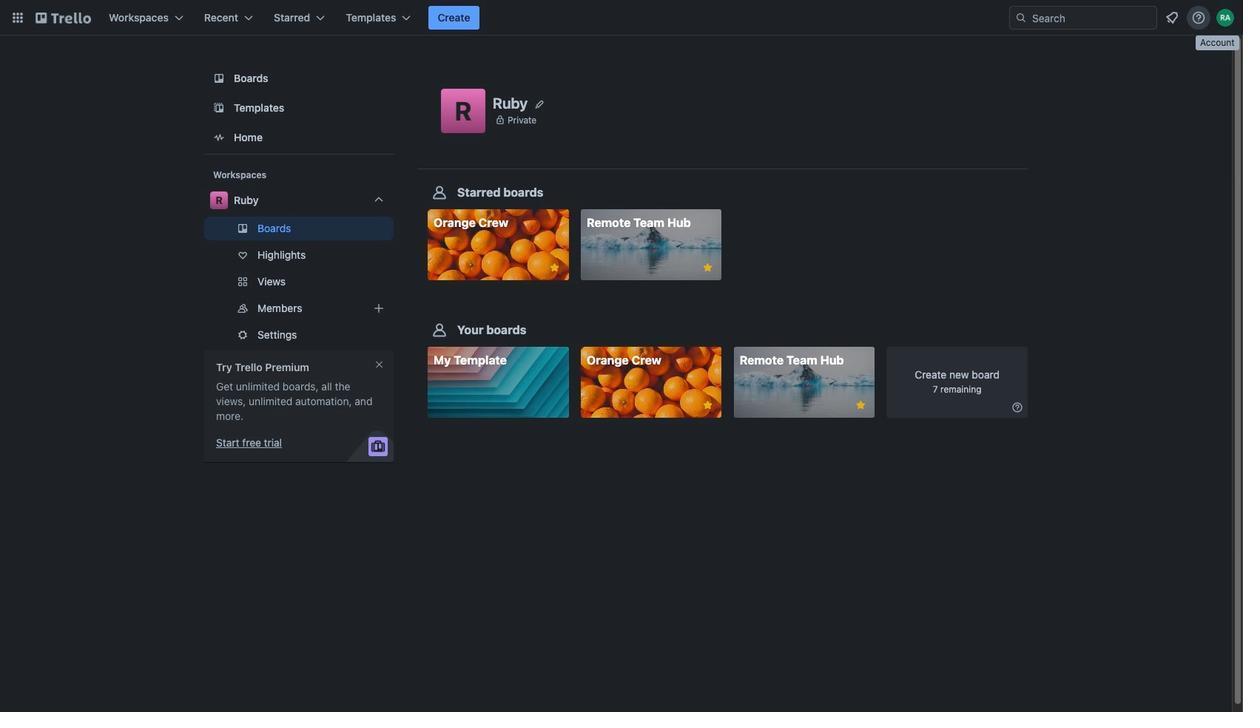 Task type: describe. For each thing, give the bounding box(es) containing it.
home image
[[210, 129, 228, 147]]

board image
[[210, 70, 228, 87]]

0 notifications image
[[1164, 9, 1181, 27]]

click to unstar this board. it will be removed from your starred list. image
[[854, 399, 868, 413]]

open information menu image
[[1192, 10, 1207, 25]]



Task type: vqa. For each thing, say whether or not it's contained in the screenshot.
workspace inside James Peterson's workspace Premium
no



Task type: locate. For each thing, give the bounding box(es) containing it.
back to home image
[[36, 6, 91, 30]]

1 horizontal spatial click to unstar this board. it will be removed from your starred list. image
[[701, 261, 715, 275]]

tooltip
[[1196, 36, 1240, 50]]

template board image
[[210, 99, 228, 117]]

click to unstar this board. it will be removed from your starred list. image
[[548, 261, 562, 275], [701, 261, 715, 275]]

primary element
[[0, 0, 1244, 36]]

search image
[[1016, 12, 1028, 24]]

sm image
[[1010, 401, 1025, 415]]

2 click to unstar this board. it will be removed from your starred list. image from the left
[[701, 261, 715, 275]]

0 horizontal spatial click to unstar this board. it will be removed from your starred list. image
[[548, 261, 562, 275]]

add image
[[370, 300, 388, 318]]

1 click to unstar this board. it will be removed from your starred list. image from the left
[[548, 261, 562, 275]]

Search field
[[1028, 7, 1157, 28]]

ruby anderson (rubyanderson7) image
[[1217, 9, 1235, 27]]



